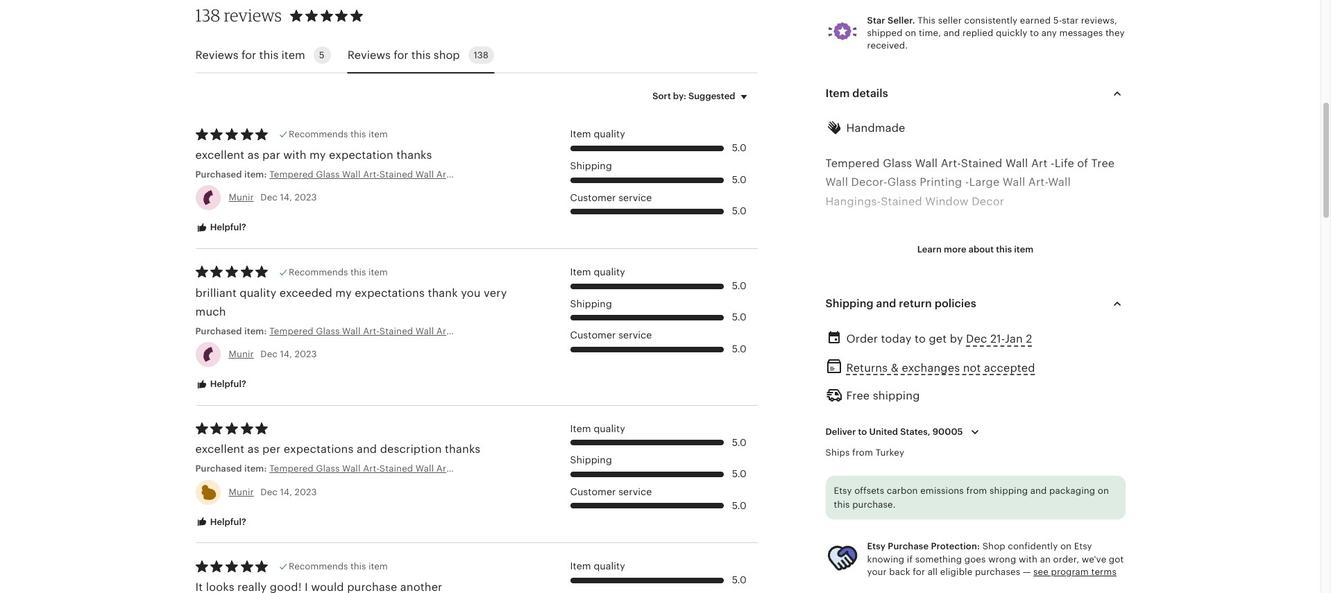 Task type: locate. For each thing, give the bounding box(es) containing it.
2 vertical spatial purchased item:
[[195, 464, 270, 475]]

helpful? button for excellent as per expectations and description thanks
[[185, 510, 257, 536]]

1 printing from the top
[[826, 365, 869, 377]]

dec for brilliant quality  exceeded my expectations thank you very much
[[261, 349, 278, 360]]

it down tempered
[[1105, 290, 1113, 302]]

item for brilliant quality  exceeded my expectations thank you very much
[[570, 267, 591, 278]]

0 vertical spatial of
[[1078, 158, 1089, 170]]

item for excellent as par with my expectation  thanks
[[570, 129, 591, 140]]

90005
[[933, 427, 963, 437]]

be
[[1031, 309, 1045, 321], [1088, 309, 1102, 321]]

is up 'returns'
[[871, 347, 880, 358]]

3 purchased from the top
[[195, 464, 242, 475]]

0 vertical spatial back
[[951, 347, 977, 358]]

1 horizontal spatial sent
[[1048, 309, 1071, 321]]

exceeded
[[280, 287, 333, 299]]

138 right shop
[[474, 50, 489, 61]]

excellent for excellent as par with my expectation  thanks
[[195, 149, 245, 161]]

4 item quality from the top
[[570, 561, 625, 572]]

brilliant quality  exceeded my expectations thank you very much
[[195, 287, 507, 318]]

1 horizontal spatial 138
[[474, 50, 489, 61]]

2 helpful? button from the top
[[185, 372, 257, 398]]

0 vertical spatial it
[[1105, 290, 1113, 302]]

glass up the decor-
[[883, 158, 913, 170]]

shipping up total
[[990, 486, 1028, 497]]

printing inside the if you want to add color to your environment, this product is for you. create elegance with glass wall arts that will color your home or office. due to its tempered glass structure, it is resistant to heat and breakage. it is sent with its special packaging. it will be sent to be hung on the wall. the hangers are extremely durable. printing is done on the back of the glass with the uv printing technique.
[[826, 365, 869, 377]]

2 helpful? from the top
[[208, 379, 246, 390]]

will up tracking
[[1050, 403, 1068, 415]]

united
[[870, 427, 899, 437]]

1 vertical spatial helpful? button
[[185, 372, 257, 398]]

the left tracking
[[1035, 422, 1052, 434]]

2 purchased item: from the top
[[195, 326, 270, 337]]

2 recommends this item from the top
[[289, 267, 388, 278]]

will right that at the right top of page
[[851, 271, 869, 283]]

thanks right description
[[445, 444, 481, 456]]

—
[[1023, 567, 1031, 578]]

2 reviews from the left
[[348, 49, 391, 61]]

2 munir dec 14, 2023 from the top
[[229, 349, 317, 360]]

0 vertical spatial art-
[[941, 158, 962, 170]]

1 munir from the top
[[229, 193, 254, 203]]

on inside shop confidently on etsy knowing if something goes wrong with an order, we've got your back for all eligible purchases —
[[1061, 542, 1072, 552]]

purchased for brilliant quality  exceeded my expectations thank you very much
[[195, 326, 242, 337]]

this right "about"
[[997, 245, 1012, 255]]

recommends this item for i
[[289, 562, 388, 572]]

large
[[970, 177, 1000, 188]]

it up special
[[913, 290, 920, 302]]

this up wall
[[1074, 233, 1094, 245]]

1 vertical spatial color
[[872, 271, 900, 283]]

2023 for expectations
[[295, 487, 317, 498]]

item quality for brilliant quality  exceeded my expectations thank you very much
[[570, 267, 625, 278]]

1 horizontal spatial product
[[1004, 403, 1047, 415]]

it looks really good! i would purchase another
[[195, 582, 443, 594]]

2023 for my
[[295, 349, 317, 360]]

is
[[872, 252, 881, 264], [923, 290, 932, 302], [1116, 290, 1125, 302], [871, 347, 880, 358]]

1 vertical spatial product
[[1004, 403, 1047, 415]]

2 be from the left
[[1088, 309, 1102, 321]]

thank
[[428, 287, 458, 299]]

0 horizontal spatial stained
[[881, 196, 923, 207]]

quickly
[[996, 28, 1028, 38]]

reviews down 138 reviews
[[195, 49, 239, 61]]

etsy for etsy purchase protection:
[[868, 542, 886, 552]]

my left expectation
[[310, 149, 326, 161]]

with
[[283, 149, 307, 161], [1020, 252, 1044, 264], [852, 309, 875, 321], [1046, 347, 1069, 358], [1008, 422, 1032, 434], [1019, 554, 1038, 565]]

0 vertical spatial it
[[913, 290, 920, 302]]

your up elegance
[[972, 233, 996, 245]]

on inside this seller consistently earned 5-star reviews, shipped on time, and replied quickly to any messages they received.
[[906, 28, 917, 38]]

2 vertical spatial munir
[[229, 487, 254, 498]]

3 2023 from the top
[[295, 487, 317, 498]]

3 helpful? button from the top
[[185, 510, 257, 536]]

0 vertical spatial customer service
[[570, 192, 652, 203]]

1 horizontal spatial back
[[951, 347, 977, 358]]

0 vertical spatial product
[[826, 252, 869, 264]]

0 vertical spatial excellent
[[195, 149, 245, 161]]

color up create
[[926, 233, 954, 245]]

2 purchased from the top
[[195, 326, 242, 337]]

be up durable.
[[1088, 309, 1102, 321]]

1 vertical spatial 14,
[[280, 349, 292, 360]]

3 14, from the top
[[280, 487, 292, 498]]

an
[[1041, 554, 1051, 565]]

and left description
[[357, 444, 377, 456]]

quality
[[594, 129, 625, 140], [594, 267, 625, 278], [240, 287, 277, 299], [594, 423, 625, 434], [594, 561, 625, 572]]

to up number.
[[859, 427, 868, 437]]

all
[[928, 567, 938, 578]]

another
[[400, 582, 443, 594]]

1 recommends this item from the top
[[289, 129, 388, 140]]

0 horizontal spatial will
[[851, 271, 869, 283]]

is up special
[[923, 290, 932, 302]]

helpful? for brilliant quality  exceeded my expectations thank you very much
[[208, 379, 246, 390]]

purchases
[[976, 567, 1021, 578]]

etsy inside etsy offsets carbon emissions from shipping and packaging on this purchase.
[[834, 486, 852, 497]]

etsy inside shop confidently on etsy knowing if something goes wrong with an order, we've got your back for all eligible purchases —
[[1075, 542, 1093, 552]]

business
[[826, 517, 873, 528]]

and inside this seller consistently earned 5-star reviews, shipped on time, and replied quickly to any messages they received.
[[944, 28, 961, 38]]

1 horizontal spatial of
[[1078, 158, 1089, 170]]

2 vertical spatial customer
[[570, 487, 616, 498]]

etsy up knowing
[[868, 542, 886, 552]]

shipping for excellent as par with my expectation  thanks
[[570, 160, 612, 171]]

2 item quality from the top
[[570, 267, 625, 278]]

5.0
[[732, 142, 747, 154], [732, 174, 747, 185], [732, 206, 747, 217], [732, 280, 747, 291], [732, 312, 747, 323], [732, 344, 747, 355], [732, 437, 747, 448], [732, 469, 747, 480], [732, 500, 747, 512], [732, 575, 747, 586]]

sent down breakage.
[[1048, 309, 1071, 321]]

return
[[899, 298, 932, 310]]

0 horizontal spatial from
[[853, 448, 874, 458]]

with right track
[[1008, 422, 1032, 434]]

elegance
[[968, 252, 1017, 264]]

1 vertical spatial -
[[966, 177, 970, 188]]

and down seller
[[944, 28, 961, 38]]

3 customer from the top
[[570, 487, 616, 498]]

1 vertical spatial customer service
[[570, 330, 652, 341]]

on up the 7
[[1098, 486, 1110, 497]]

1 reviews from the left
[[195, 49, 239, 61]]

2023 for with
[[295, 193, 317, 203]]

shipping for excellent as per expectations and description thanks
[[570, 455, 612, 466]]

2 horizontal spatial etsy
[[1075, 542, 1093, 552]]

as down free
[[855, 422, 867, 434]]

3 recommends from the top
[[289, 562, 348, 572]]

jan
[[1005, 334, 1023, 345]]

extremely
[[1012, 328, 1066, 340]]

tab list
[[195, 38, 758, 74]]

0 horizontal spatial -
[[966, 177, 970, 188]]

customer for excellent as par with my expectation  thanks
[[570, 192, 616, 203]]

recommends this item up the brilliant quality  exceeded my expectations thank you very much at the left of page
[[289, 267, 388, 278]]

1 item quality from the top
[[570, 129, 625, 140]]

and down due at right
[[1025, 290, 1046, 302]]

you inside the if you want to add color to your environment, this product is for you. create elegance with glass wall arts that will color your home or office. due to its tempered glass structure, it is resistant to heat and breakage. it is sent with its special packaging. it will be sent to be hung on the wall. the hangers are extremely durable. printing is done on the back of the glass with the uv printing technique.
[[836, 233, 856, 245]]

tracking
[[1055, 422, 1100, 434]]

2 vertical spatial recommends
[[289, 562, 348, 572]]

seller
[[939, 15, 962, 25]]

0 vertical spatial its
[[1055, 271, 1068, 283]]

total
[[989, 498, 1015, 509]]

product
[[826, 252, 869, 264], [1004, 403, 1047, 415]]

item for it looks really good! i would purchase another
[[369, 562, 388, 572]]

for up total
[[994, 479, 1010, 491]]

1 purchased from the top
[[195, 170, 242, 180]]

1 item: from the top
[[244, 170, 267, 180]]

received.
[[868, 40, 908, 51]]

time
[[967, 479, 991, 491]]

glass
[[883, 158, 913, 170], [888, 177, 917, 188]]

1 14, from the top
[[280, 193, 292, 203]]

3 purchased item: from the top
[[195, 464, 270, 475]]

1 helpful? button from the top
[[185, 215, 257, 241]]

0 horizontal spatial printing
[[826, 347, 868, 358]]

2 vertical spatial purchased
[[195, 464, 242, 475]]

with inside shop confidently on etsy knowing if something goes wrong with an order, we've got your back for all eligible purchases —
[[1019, 554, 1038, 565]]

much
[[195, 306, 226, 318]]

back down by
[[951, 347, 977, 358]]

munir dec 14, 2023 for par
[[229, 193, 317, 203]]

arrive
[[1071, 403, 1102, 415]]

1 munir link from the top
[[229, 193, 254, 203]]

its down the structure,
[[878, 309, 891, 321]]

1 vertical spatial helpful?
[[208, 379, 246, 390]]

to down breakage.
[[1074, 309, 1085, 321]]

1 vertical spatial purchased item:
[[195, 326, 270, 337]]

on up order,
[[1061, 542, 1072, 552]]

art-
[[941, 158, 962, 170], [1029, 177, 1049, 188]]

quality for brilliant quality  exceeded my expectations thank you very much
[[594, 267, 625, 278]]

quality inside the brilliant quality  exceeded my expectations thank you very much
[[240, 287, 277, 299]]

excellent as per expectations and description thanks
[[195, 444, 481, 456]]

helpful?
[[208, 222, 246, 233], [208, 379, 246, 390], [208, 517, 246, 527]]

helpful? for excellent as par with my expectation  thanks
[[208, 222, 246, 233]]

time,
[[919, 28, 942, 38]]

0 horizontal spatial you
[[461, 287, 481, 299]]

0 horizontal spatial product
[[826, 252, 869, 264]]

1 horizontal spatial -
[[1051, 158, 1055, 170]]

more
[[944, 245, 967, 255]]

its
[[1055, 271, 1068, 283], [878, 309, 891, 321]]

2 vertical spatial will
[[1050, 403, 1068, 415]]

2 vertical spatial service
[[619, 487, 652, 498]]

0 horizontal spatial art-
[[941, 158, 962, 170]]

purchased item: down par
[[195, 170, 270, 180]]

0 horizontal spatial 138
[[195, 5, 221, 26]]

item up the brilliant quality  exceeded my expectations thank you very much at the left of page
[[369, 267, 388, 278]]

my inside the brilliant quality  exceeded my expectations thank you very much
[[336, 287, 352, 299]]

purchased item: down much
[[195, 326, 270, 337]]

1 2023 from the top
[[295, 193, 317, 203]]

1 horizontal spatial it
[[999, 309, 1006, 321]]

1 vertical spatial munir link
[[229, 349, 254, 360]]

art- up window
[[941, 158, 962, 170]]

excellent for excellent as per expectations and description thanks
[[195, 444, 245, 456]]

ships
[[826, 448, 850, 458]]

1 munir dec 14, 2023 from the top
[[229, 193, 317, 203]]

0 vertical spatial 2023
[[295, 193, 317, 203]]

customer service
[[570, 192, 652, 203], [570, 330, 652, 341], [570, 487, 652, 498]]

1 horizontal spatial printing
[[920, 177, 963, 188]]

1 horizontal spatial etsy
[[868, 542, 886, 552]]

sample
[[826, 479, 867, 491]]

0 horizontal spatial be
[[1031, 309, 1045, 321]]

2 vertical spatial customer service
[[570, 487, 652, 498]]

recommends up excellent as par with my expectation  thanks
[[289, 129, 348, 140]]

1 vertical spatial expectations
[[284, 444, 354, 456]]

by:
[[673, 91, 687, 102]]

any
[[1042, 28, 1057, 38]]

as right arrive
[[1105, 403, 1117, 415]]

your up track
[[976, 403, 1001, 415]]

0 vertical spatial purchased
[[195, 170, 242, 180]]

product down accepted
[[1004, 403, 1047, 415]]

3 helpful? from the top
[[208, 517, 246, 527]]

expectations right per
[[284, 444, 354, 456]]

2 customer service from the top
[[570, 330, 652, 341]]

0 horizontal spatial glass
[[826, 290, 854, 302]]

thanks right expectation
[[397, 149, 432, 161]]

14, down exceeded
[[280, 349, 292, 360]]

back inside the if you want to add color to your environment, this product is for you. create elegance with glass wall arts that will color your home or office. due to its tempered glass structure, it is resistant to heat and breakage. it is sent with its special packaging. it will be sent to be hung on the wall. the hangers are extremely durable. printing is done on the back of the glass with the uv printing technique.
[[951, 347, 977, 358]]

1 service from the top
[[619, 192, 652, 203]]

3 recommends this item from the top
[[289, 562, 388, 572]]

2 recommends from the top
[[289, 267, 348, 278]]

3 munir from the top
[[229, 487, 254, 498]]

2 excellent from the top
[[195, 444, 245, 456]]

service for excellent as per expectations and description thanks
[[619, 487, 652, 498]]

customer
[[570, 192, 616, 203], [570, 330, 616, 341], [570, 487, 616, 498]]

item up purchase
[[369, 562, 388, 572]]

1 vertical spatial thanks
[[445, 444, 481, 456]]

0 vertical spatial -
[[1051, 158, 1055, 170]]

0 horizontal spatial thanks
[[397, 149, 432, 161]]

you right the 'if'
[[836, 233, 856, 245]]

0 vertical spatial printing
[[920, 177, 963, 188]]

reviews right 5
[[348, 49, 391, 61]]

- right the art
[[1051, 158, 1055, 170]]

will inside with free express shipping, your product will arrive as soon as possible. you can track it with the tracking number.
[[1050, 403, 1068, 415]]

0 vertical spatial 138
[[195, 5, 221, 26]]

with up the —
[[1019, 554, 1038, 565]]

munir for exceeded
[[229, 349, 254, 360]]

2 munir link from the top
[[229, 349, 254, 360]]

6 5.0 from the top
[[732, 344, 747, 355]]

eligible
[[941, 567, 973, 578]]

recommends up exceeded
[[289, 267, 348, 278]]

2023 down excellent as per expectations and description thanks
[[295, 487, 317, 498]]

reviews for this item
[[195, 49, 305, 61]]

1 vertical spatial you
[[461, 287, 481, 299]]

glass left wall
[[1047, 252, 1074, 264]]

2 service from the top
[[619, 330, 652, 341]]

1 horizontal spatial thanks
[[445, 444, 481, 456]]

this up business
[[834, 500, 850, 510]]

it right track
[[998, 422, 1005, 434]]

will
[[851, 271, 869, 283], [1009, 309, 1028, 321], [1050, 403, 1068, 415]]

1 vertical spatial munir
[[229, 349, 254, 360]]

be up extremely
[[1031, 309, 1045, 321]]

back down if
[[890, 567, 911, 578]]

consistently
[[965, 15, 1018, 25]]

1 vertical spatial will
[[1009, 309, 1028, 321]]

reviews
[[224, 5, 282, 26]]

munir dec 14, 2023 for exceeded
[[229, 349, 317, 360]]

&
[[891, 362, 899, 374]]

glass up 'add'
[[888, 177, 917, 188]]

etsy for etsy offsets carbon emissions from shipping and packaging on this purchase.
[[834, 486, 852, 497]]

your inside with free express shipping, your product will arrive as soon as possible. you can track it with the tracking number.
[[976, 403, 1001, 415]]

-
[[1051, 158, 1055, 170], [966, 177, 970, 188]]

excellent as par with my expectation  thanks
[[195, 149, 432, 161]]

0 vertical spatial recommends
[[289, 129, 348, 140]]

5 5.0 from the top
[[732, 312, 747, 323]]

2023
[[295, 193, 317, 203], [295, 349, 317, 360], [295, 487, 317, 498]]

1 vertical spatial back
[[890, 567, 911, 578]]

it inside the if you want to add color to your environment, this product is for you. create elegance with glass wall arts that will color your home or office. due to its tempered glass structure, it is resistant to heat and breakage. it is sent with its special packaging. it will be sent to be hung on the wall. the hangers are extremely durable. printing is done on the back of the glass with the uv printing technique.
[[913, 290, 920, 302]]

wall
[[1077, 252, 1099, 264]]

1 horizontal spatial will
[[1009, 309, 1028, 321]]

for inside shop confidently on etsy knowing if something goes wrong with an order, we've got your back for all eligible purchases —
[[913, 567, 926, 578]]

expectations
[[355, 287, 425, 299], [284, 444, 354, 456]]

can
[[945, 422, 965, 434]]

14, for per
[[280, 487, 292, 498]]

expectation
[[329, 149, 394, 161]]

purchased item: for excellent as par with my expectation  thanks
[[195, 170, 270, 180]]

purchased for excellent as par with my expectation  thanks
[[195, 170, 242, 180]]

1 vertical spatial excellent
[[195, 444, 245, 456]]

0 vertical spatial you
[[836, 233, 856, 245]]

- up window
[[966, 177, 970, 188]]

1 vertical spatial from
[[967, 486, 988, 497]]

this inside etsy offsets carbon emissions from shipping and packaging on this purchase.
[[834, 500, 850, 510]]

1 helpful? from the top
[[208, 222, 246, 233]]

days
[[1060, 479, 1085, 491], [902, 498, 927, 509]]

0 vertical spatial helpful?
[[208, 222, 246, 233]]

printing inside the if you want to add color to your environment, this product is for you. create elegance with glass wall arts that will color your home or office. due to its tempered glass structure, it is resistant to heat and breakage. it is sent with its special packaging. it will be sent to be hung on the wall. the hangers are extremely durable. printing is done on the back of the glass with the uv printing technique.
[[826, 347, 868, 358]]

1 vertical spatial its
[[878, 309, 891, 321]]

shipping
[[570, 160, 612, 171], [826, 298, 874, 310], [570, 298, 612, 309], [570, 455, 612, 466]]

stained down the decor-
[[881, 196, 923, 207]]

quality for excellent as par with my expectation  thanks
[[594, 129, 625, 140]]

0 horizontal spatial reviews
[[195, 49, 239, 61]]

1 horizontal spatial my
[[336, 287, 352, 299]]

recommends up it looks really good! i would purchase another
[[289, 562, 348, 572]]

by
[[950, 334, 964, 345]]

your down knowing
[[868, 567, 887, 578]]

earned
[[1021, 15, 1051, 25]]

helpful? button
[[185, 215, 257, 241], [185, 372, 257, 398], [185, 510, 257, 536]]

helpful? button for excellent as par with my expectation  thanks
[[185, 215, 257, 241]]

0 vertical spatial printing
[[826, 365, 869, 377]]

recommends
[[289, 129, 348, 140], [289, 267, 348, 278], [289, 562, 348, 572]]

my
[[310, 149, 326, 161], [336, 287, 352, 299]]

item quality for excellent as per expectations and description thanks
[[570, 423, 625, 434]]

from up '='
[[967, 486, 988, 497]]

heat
[[998, 290, 1022, 302]]

quality for excellent as per expectations and description thanks
[[594, 423, 625, 434]]

0 horizontal spatial days
[[902, 498, 927, 509]]

you left very
[[461, 287, 481, 299]]

munir link
[[229, 193, 254, 203], [229, 349, 254, 360], [229, 487, 254, 498]]

1 vertical spatial printing
[[826, 347, 868, 358]]

recommends for my
[[289, 267, 348, 278]]

0 vertical spatial purchased item:
[[195, 170, 270, 180]]

0 vertical spatial 14,
[[280, 193, 292, 203]]

structure,
[[857, 290, 909, 302]]

1 vertical spatial purchased
[[195, 326, 242, 337]]

see
[[1034, 567, 1049, 578]]

customer for excellent as per expectations and description thanks
[[570, 487, 616, 498]]

purchased item: for excellent as per expectations and description thanks
[[195, 464, 270, 475]]

reviews for this shop
[[348, 49, 460, 61]]

3 service from the top
[[619, 487, 652, 498]]

item inside dropdown button
[[1015, 245, 1034, 255]]

service for brilliant quality  exceeded my expectations thank you very much
[[619, 330, 652, 341]]

on up the 'exchanges'
[[914, 347, 928, 358]]

14, down par
[[280, 193, 292, 203]]

to right due at right
[[1041, 271, 1052, 283]]

to down office. in the right of the page
[[984, 290, 995, 302]]

0 vertical spatial munir link
[[229, 193, 254, 203]]

for inside the if you want to add color to your environment, this product is for you. create elegance with glass wall arts that will color your home or office. due to its tempered glass structure, it is resistant to heat and breakage. it is sent with its special packaging. it will be sent to be hung on the wall. the hangers are extremely durable. printing is done on the back of the glass with the uv printing technique.
[[884, 252, 899, 264]]

2 munir from the top
[[229, 349, 254, 360]]

we've
[[1082, 554, 1107, 565]]

shipped
[[868, 28, 903, 38]]

etsy
[[834, 486, 852, 497], [868, 542, 886, 552], [1075, 542, 1093, 552]]

2 vertical spatial 2023
[[295, 487, 317, 498]]

the
[[874, 328, 891, 340], [931, 347, 948, 358], [995, 347, 1012, 358], [1072, 347, 1090, 358], [1035, 422, 1052, 434]]

1 horizontal spatial color
[[926, 233, 954, 245]]

1 vertical spatial 2023
[[295, 349, 317, 360]]

8 5.0 from the top
[[732, 469, 747, 480]]

as left par
[[248, 149, 260, 161]]

3 customer service from the top
[[570, 487, 652, 498]]

or
[[964, 271, 975, 283]]

1 horizontal spatial be
[[1088, 309, 1102, 321]]

0 vertical spatial service
[[619, 192, 652, 203]]

2 printing from the top
[[826, 498, 869, 509]]

excellent left par
[[195, 149, 245, 161]]

the inside with free express shipping, your product will arrive as soon as possible. you can track it with the tracking number.
[[1035, 422, 1052, 434]]

2 sent from the left
[[1048, 309, 1071, 321]]

2 14, from the top
[[280, 349, 292, 360]]

stained up large
[[962, 158, 1003, 170]]

excellent left per
[[195, 444, 245, 456]]

2 item: from the top
[[244, 326, 267, 337]]

138 reviews
[[195, 5, 282, 26]]

1 purchased item: from the top
[[195, 170, 270, 180]]

5-
[[1054, 15, 1063, 25]]

thanks for excellent as par with my expectation  thanks
[[397, 149, 432, 161]]

1 vertical spatial recommends this item
[[289, 267, 388, 278]]

14, down per
[[280, 487, 292, 498]]

2 2023 from the top
[[295, 349, 317, 360]]

on inside etsy offsets carbon emissions from shipping and packaging on this purchase.
[[1098, 486, 1110, 497]]

expectations left thank in the left of the page
[[355, 287, 425, 299]]

14, for par
[[280, 193, 292, 203]]

it
[[913, 290, 920, 302], [998, 422, 1005, 434]]

wall left the art
[[1006, 158, 1029, 170]]

shipping for brilliant quality  exceeded my expectations thank you very much
[[570, 298, 612, 309]]

with up order
[[852, 309, 875, 321]]

customer for brilliant quality  exceeded my expectations thank you very much
[[570, 330, 616, 341]]

for left "you."
[[884, 252, 899, 264]]

1 customer service from the top
[[570, 192, 652, 203]]

1 vertical spatial service
[[619, 330, 652, 341]]

1-
[[1042, 479, 1050, 491]]

2 horizontal spatial will
[[1050, 403, 1068, 415]]

it inside with free express shipping, your product will arrive as soon as possible. you can track it with the tracking number.
[[998, 422, 1005, 434]]

you.
[[902, 252, 925, 264]]

0 vertical spatial helpful? button
[[185, 215, 257, 241]]

and inside etsy offsets carbon emissions from shipping and packaging on this purchase.
[[1031, 486, 1047, 497]]

for left all
[[913, 567, 926, 578]]

1 excellent from the top
[[195, 149, 245, 161]]

deliver to united states, 90005 button
[[816, 418, 995, 447]]

3 item quality from the top
[[570, 423, 625, 434]]

1 be from the left
[[1031, 309, 1045, 321]]

and left return at the bottom right of page
[[877, 298, 897, 310]]

1 customer from the top
[[570, 192, 616, 203]]

1 horizontal spatial from
[[967, 486, 988, 497]]

3 munir link from the top
[[229, 487, 254, 498]]

shipping inside etsy offsets carbon emissions from shipping and packaging on this purchase.
[[990, 486, 1028, 497]]

3 item: from the top
[[244, 464, 267, 475]]

3 munir dec 14, 2023 from the top
[[229, 487, 317, 498]]

your
[[972, 233, 996, 245], [903, 271, 927, 283], [976, 403, 1001, 415], [868, 567, 887, 578]]

knowing
[[868, 554, 905, 565]]

0 vertical spatial customer
[[570, 192, 616, 203]]

1 sent from the left
[[826, 309, 849, 321]]

138 left reviews
[[195, 5, 221, 26]]

2 customer from the top
[[570, 330, 616, 341]]

1 horizontal spatial expectations
[[355, 287, 425, 299]]

wall up window
[[916, 158, 938, 170]]

policies
[[935, 298, 977, 310]]

0 horizontal spatial back
[[890, 567, 911, 578]]

1 recommends from the top
[[289, 129, 348, 140]]

art- down the art
[[1029, 177, 1049, 188]]



Task type: vqa. For each thing, say whether or not it's contained in the screenshot.
see at the right
yes



Task type: describe. For each thing, give the bounding box(es) containing it.
munir link for exceeded
[[229, 349, 254, 360]]

of inside tempered glass wall art-stained wall art -life of tree wall decor-glass printing -large wall art-wall hangings-stained window decor
[[1078, 158, 1089, 170]]

shipping inside dropdown button
[[826, 298, 874, 310]]

states,
[[901, 427, 931, 437]]

your inside shop confidently on etsy knowing if something goes wrong with an order, we've got your back for all eligible purchases —
[[868, 567, 887, 578]]

shipping up express
[[873, 390, 920, 402]]

packaging.
[[936, 309, 996, 321]]

printing inside tempered glass wall art-stained wall art -life of tree wall decor-glass printing -large wall art-wall hangings-stained window decor
[[920, 177, 963, 188]]

decor-
[[852, 177, 888, 188]]

wall.
[[894, 328, 919, 340]]

this seller consistently earned 5-star reviews, shipped on time, and replied quickly to any messages they received.
[[868, 15, 1125, 51]]

the up done
[[874, 328, 891, 340]]

decor
[[972, 196, 1005, 207]]

star seller.
[[868, 15, 916, 25]]

2 horizontal spatial it
[[1105, 290, 1113, 302]]

hangers
[[945, 328, 989, 340]]

to left 'add'
[[889, 233, 900, 245]]

messages
[[1060, 28, 1104, 38]]

would
[[311, 582, 344, 594]]

deliver
[[826, 427, 856, 437]]

dec for excellent as per expectations and description thanks
[[261, 487, 278, 498]]

138 for 138
[[474, 50, 489, 61]]

recommends for with
[[289, 129, 348, 140]]

dec 21-jan 2 button
[[967, 329, 1033, 350]]

and inside the if you want to add color to your environment, this product is for you. create elegance with glass wall arts that will color your home or office. due to its tempered glass structure, it is resistant to heat and breakage. it is sent with its special packaging. it will be sent to be hung on the wall. the hangers are extremely durable. printing is done on the back of the glass with the uv printing technique.
[[1025, 290, 1046, 302]]

to inside this seller consistently earned 5-star reviews, shipped on time, and replied quickly to any messages they received.
[[1030, 28, 1040, 38]]

on right hung
[[857, 328, 871, 340]]

hung
[[826, 328, 854, 340]]

exchanges
[[902, 362, 961, 374]]

this up purchase
[[351, 562, 366, 572]]

printing inside sample average shipping time for usa: 1-3 days printing + 3-4 days shipping = total delivery time 4-7 business days.
[[826, 498, 869, 509]]

shop
[[434, 49, 460, 61]]

this inside the if you want to add color to your environment, this product is for you. create elegance with glass wall arts that will color your home or office. due to its tempered glass structure, it is resistant to heat and breakage. it is sent with its special packaging. it will be sent to be hung on the wall. the hangers are extremely durable. printing is done on the back of the glass with the uv printing technique.
[[1074, 233, 1094, 245]]

1 vertical spatial glass
[[826, 290, 854, 302]]

protection:
[[931, 542, 981, 552]]

shop confidently on etsy knowing if something goes wrong with an order, we've got your back for all eligible purchases —
[[868, 542, 1124, 578]]

for down reviews
[[242, 49, 256, 61]]

0 vertical spatial stained
[[962, 158, 1003, 170]]

customer service for excellent as per expectations and description thanks
[[570, 487, 652, 498]]

tab list containing reviews for this item
[[195, 38, 758, 74]]

learn more about this item button
[[907, 238, 1044, 263]]

very
[[484, 287, 507, 299]]

turkey
[[876, 448, 905, 458]]

if
[[907, 554, 913, 565]]

0 vertical spatial days
[[1060, 479, 1085, 491]]

0 vertical spatial glass
[[883, 158, 913, 170]]

returns & exchanges not accepted button
[[847, 358, 1036, 378]]

ships from turkey
[[826, 448, 905, 458]]

suggested
[[689, 91, 736, 102]]

window
[[926, 196, 969, 207]]

environment,
[[999, 233, 1071, 245]]

10 5.0 from the top
[[732, 575, 747, 586]]

free
[[847, 390, 870, 402]]

program
[[1052, 567, 1089, 578]]

=
[[980, 498, 986, 509]]

item left 5
[[282, 49, 305, 61]]

purchase
[[888, 542, 929, 552]]

0 horizontal spatial it
[[195, 582, 203, 594]]

returns
[[847, 362, 888, 374]]

order
[[847, 334, 878, 345]]

star
[[1063, 15, 1079, 25]]

helpful? for excellent as per expectations and description thanks
[[208, 517, 246, 527]]

to left get
[[915, 334, 926, 345]]

wall down tempered
[[826, 177, 849, 188]]

got
[[1110, 554, 1124, 565]]

par
[[263, 149, 280, 161]]

service for excellent as par with my expectation  thanks
[[619, 192, 652, 203]]

thanks for excellent as per expectations and description thanks
[[445, 444, 481, 456]]

with down extremely
[[1046, 347, 1069, 358]]

138 for 138 reviews
[[195, 5, 221, 26]]

helpful? button for brilliant quality  exceeded my expectations thank you very much
[[185, 372, 257, 398]]

munir for per
[[229, 487, 254, 498]]

14, for exceeded
[[280, 349, 292, 360]]

breakage.
[[1049, 290, 1102, 302]]

0 horizontal spatial my
[[310, 149, 326, 161]]

4
[[892, 498, 899, 509]]

1 5.0 from the top
[[732, 142, 747, 154]]

purchased item: for brilliant quality  exceeded my expectations thank you very much
[[195, 326, 270, 337]]

item quality for excellent as par with my expectation  thanks
[[570, 129, 625, 140]]

days.
[[876, 517, 905, 528]]

0 horizontal spatial expectations
[[284, 444, 354, 456]]

if
[[826, 233, 833, 245]]

get
[[929, 334, 947, 345]]

is down tempered
[[1116, 290, 1125, 302]]

delivery
[[1018, 498, 1062, 509]]

recommends for good!
[[289, 562, 348, 572]]

recommends this item for my
[[289, 129, 388, 140]]

per
[[263, 444, 281, 456]]

3 5.0 from the top
[[732, 206, 747, 217]]

+
[[872, 498, 878, 509]]

1 vertical spatial glass
[[888, 177, 917, 188]]

customer service for excellent as par with my expectation  thanks
[[570, 192, 652, 203]]

1 vertical spatial days
[[902, 498, 927, 509]]

0 vertical spatial will
[[851, 271, 869, 283]]

something
[[916, 554, 963, 565]]

you inside the brilliant quality  exceeded my expectations thank you very much
[[461, 287, 481, 299]]

is down want on the right top
[[872, 252, 881, 264]]

munir dec 14, 2023 for per
[[229, 487, 317, 498]]

this left shop
[[412, 49, 431, 61]]

with down environment,
[[1020, 252, 1044, 264]]

the down order today to get by dec 21-jan 2
[[931, 347, 948, 358]]

order,
[[1054, 554, 1080, 565]]

wrong
[[989, 554, 1017, 565]]

item: for par
[[244, 170, 267, 180]]

munir link for per
[[229, 487, 254, 498]]

art
[[1032, 158, 1048, 170]]

customer service for brilliant quality  exceeded my expectations thank you very much
[[570, 330, 652, 341]]

munir for par
[[229, 193, 254, 203]]

this up expectation
[[351, 129, 366, 140]]

packaging
[[1050, 486, 1096, 497]]

item inside dropdown button
[[826, 88, 850, 99]]

from inside etsy offsets carbon emissions from shipping and packaging on this purchase.
[[967, 486, 988, 497]]

1 vertical spatial it
[[999, 309, 1006, 321]]

item: for per
[[244, 464, 267, 475]]

7 5.0 from the top
[[732, 437, 747, 448]]

number.
[[826, 441, 871, 453]]

this up the brilliant quality  exceeded my expectations thank you very much at the left of page
[[351, 267, 366, 278]]

order today to get by dec 21-jan 2
[[847, 334, 1033, 345]]

your down "you."
[[903, 271, 927, 283]]

they
[[1106, 28, 1125, 38]]

2 vertical spatial glass
[[1015, 347, 1043, 358]]

create
[[928, 252, 965, 264]]

with right par
[[283, 149, 307, 161]]

0 horizontal spatial its
[[878, 309, 891, 321]]

sort
[[653, 91, 671, 102]]

seller.
[[888, 15, 916, 25]]

0 vertical spatial color
[[926, 233, 954, 245]]

9 5.0 from the top
[[732, 500, 747, 512]]

3-
[[881, 498, 892, 509]]

technique.
[[872, 365, 930, 377]]

usa:
[[1013, 479, 1039, 491]]

to inside the deliver to united states, 90005 dropdown button
[[859, 427, 868, 437]]

back inside shop confidently on etsy knowing if something goes wrong with an order, we've got your back for all eligible purchases —
[[890, 567, 911, 578]]

handmade
[[847, 122, 906, 134]]

for left shop
[[394, 49, 409, 61]]

munir link for par
[[229, 193, 254, 203]]

to left "about"
[[958, 233, 969, 245]]

shipping left time
[[917, 479, 964, 491]]

1 vertical spatial stained
[[881, 196, 923, 207]]

of inside the if you want to add color to your environment, this product is for you. create elegance with glass wall arts that will color your home or office. due to its tempered glass structure, it is resistant to heat and breakage. it is sent with its special packaging. it will be sent to be hung on the wall. the hangers are extremely durable. printing is done on the back of the glass with the uv printing technique.
[[980, 347, 992, 358]]

description
[[380, 444, 442, 456]]

shipping and return policies button
[[813, 288, 1138, 321]]

the down 21- at the right bottom
[[995, 347, 1012, 358]]

wall down life
[[1049, 177, 1071, 188]]

are
[[992, 328, 1009, 340]]

wall right large
[[1003, 177, 1026, 188]]

item details
[[826, 88, 889, 99]]

expectations inside the brilliant quality  exceeded my expectations thank you very much
[[355, 287, 425, 299]]

for inside sample average shipping time for usa: 1-3 days printing + 3-4 days shipping = total delivery time 4-7 business days.
[[994, 479, 1010, 491]]

purchased for excellent as per expectations and description thanks
[[195, 464, 242, 475]]

item: for exceeded
[[244, 326, 267, 337]]

possible.
[[870, 422, 919, 434]]

track
[[968, 422, 995, 434]]

see program terms
[[1034, 567, 1117, 578]]

with
[[826, 403, 851, 415]]

1 horizontal spatial its
[[1055, 271, 1068, 283]]

5
[[319, 50, 325, 61]]

office.
[[978, 271, 1013, 283]]

sort by: suggested button
[[643, 82, 763, 111]]

home
[[930, 271, 961, 283]]

0 vertical spatial from
[[853, 448, 874, 458]]

reviews for reviews for this item
[[195, 49, 239, 61]]

4 5.0 from the top
[[732, 280, 747, 291]]

soon
[[826, 422, 852, 434]]

shop
[[983, 542, 1006, 552]]

21-
[[991, 334, 1005, 345]]

item for brilliant quality  exceeded my expectations thank you very much
[[369, 267, 388, 278]]

not
[[964, 362, 982, 374]]

shipping down emissions
[[930, 498, 977, 509]]

item for excellent as par with my expectation  thanks
[[369, 129, 388, 140]]

product inside the if you want to add color to your environment, this product is for you. create elegance with glass wall arts that will color your home or office. due to its tempered glass structure, it is resistant to heat and breakage. it is sent with its special packaging. it will be sent to be hung on the wall. the hangers are extremely durable. printing is done on the back of the glass with the uv printing technique.
[[826, 252, 869, 264]]

life
[[1055, 158, 1075, 170]]

reviews,
[[1082, 15, 1118, 25]]

terms
[[1092, 567, 1117, 578]]

as left per
[[248, 444, 260, 456]]

details
[[853, 88, 889, 99]]

this down reviews
[[259, 49, 279, 61]]

shipping and return policies
[[826, 298, 977, 310]]

today
[[882, 334, 912, 345]]

item for excellent as per expectations and description thanks
[[570, 423, 591, 434]]

2 horizontal spatial glass
[[1047, 252, 1074, 264]]

product inside with free express shipping, your product will arrive as soon as possible. you can track it with the tracking number.
[[1004, 403, 1047, 415]]

time
[[1065, 498, 1091, 509]]

the left uv
[[1072, 347, 1090, 358]]

recommends this item for expectations
[[289, 267, 388, 278]]

average
[[870, 479, 914, 491]]

reviews for reviews for this shop
[[348, 49, 391, 61]]

dec for excellent as par with my expectation  thanks
[[261, 193, 278, 203]]

this inside dropdown button
[[997, 245, 1012, 255]]

1 vertical spatial art-
[[1029, 177, 1049, 188]]

and inside shipping and return policies dropdown button
[[877, 298, 897, 310]]

with inside with free express shipping, your product will arrive as soon as possible. you can track it with the tracking number.
[[1008, 422, 1032, 434]]

0 horizontal spatial color
[[872, 271, 900, 283]]

2 5.0 from the top
[[732, 174, 747, 185]]



